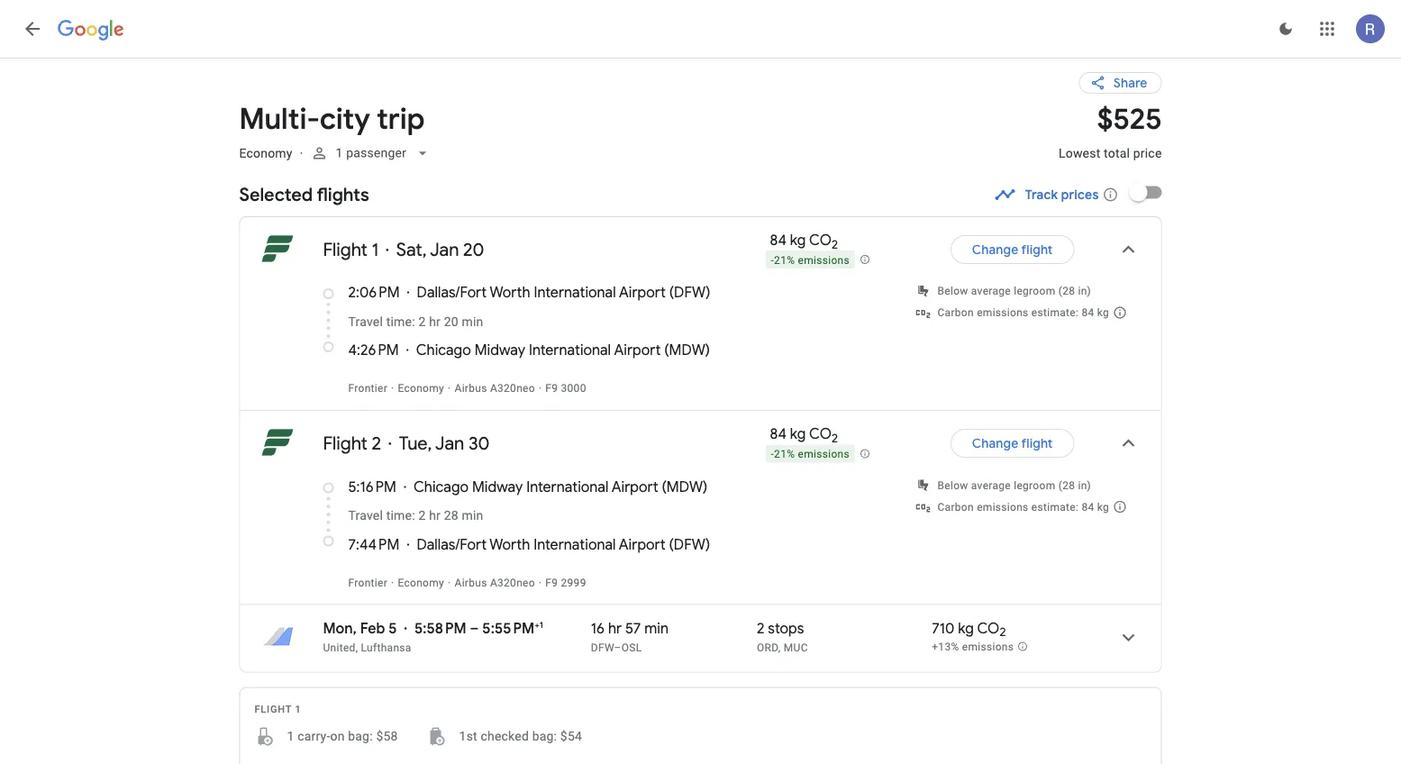 Task type: locate. For each thing, give the bounding box(es) containing it.
flight details. flight on monday, february 5. leaves dallas/fort worth international airport at 5:58 pm on monday, february 5 and arrives at oslo airport at 5:55 pm on tuesday, february 6. image
[[1108, 616, 1151, 659]]

2 vertical spatial economy
[[398, 576, 445, 589]]

travel up the 4:26 pm
[[348, 314, 383, 329]]

kg inside 710 kg co 2
[[959, 619, 974, 638]]

1 vertical spatial midway
[[472, 478, 523, 496]]

0 vertical spatial flight
[[1022, 242, 1053, 258]]

economy up tue, on the bottom left of page
[[398, 382, 445, 395]]

2 below from the top
[[938, 479, 969, 492]]

5
[[389, 619, 397, 638]]

below average legroom (28 in) for flight 2
[[938, 479, 1092, 492]]

0 vertical spatial dallas/fort worth international airport (dfw)
[[417, 284, 711, 302]]

1 a320neo from the top
[[490, 382, 535, 395]]

travel
[[348, 314, 383, 329], [348, 508, 383, 523]]

1 vertical spatial dallas/fort
[[417, 535, 487, 554]]

co for flight 2
[[810, 425, 832, 444]]

flight on monday, february 5. leaves dallas/fort worth international airport at 5:58 pm on monday, february 5 and arrives at oslo airport at 5:55 pm on tuesday, february 6. element
[[323, 619, 544, 638]]

2 estimate: from the top
[[1032, 501, 1079, 513]]

1 inside popup button
[[336, 146, 343, 160]]

-21% emissions for 2
[[771, 448, 850, 461]]

total
[[1104, 146, 1131, 160]]

list
[[240, 217, 1162, 672]]

multi-city trip
[[239, 101, 425, 137]]

chicago down travel time: 2 hr 20 min
[[416, 341, 471, 360]]

flight for 2:06 pm
[[323, 238, 368, 261]]

0 vertical spatial airbus a320neo
[[455, 382, 535, 395]]

0 vertical spatial -21% emissions
[[771, 254, 850, 267]]

airbus a320neo for 2
[[455, 576, 535, 589]]

flight 1 up departure time: 2:06 pm. "text box"
[[323, 238, 379, 261]]

airbus a320neo up 30
[[455, 382, 535, 395]]

2 worth from the top
[[490, 535, 531, 554]]

0 vertical spatial flight 1
[[323, 238, 379, 261]]

1 frontier from the top
[[348, 382, 388, 395]]

2 change from the top
[[973, 436, 1019, 452]]

- for 2
[[771, 448, 775, 461]]

min for flight 2
[[462, 508, 484, 523]]

1 vertical spatial worth
[[490, 535, 531, 554]]

1 vertical spatial flight
[[323, 432, 368, 455]]

2 carbon emissions estimate: 84 kg from the top
[[938, 501, 1110, 513]]

2 below average legroom (28 in) from the top
[[938, 479, 1092, 492]]

bag: right on
[[348, 729, 373, 744]]

1 vertical spatial –
[[614, 641, 622, 654]]

2 airbus a320neo from the top
[[455, 576, 535, 589]]

1 horizontal spatial flight 1
[[323, 238, 379, 261]]

carry-
[[298, 729, 330, 744]]

1 -21% emissions from the top
[[771, 254, 850, 267]]

legroom
[[1014, 285, 1056, 298], [1014, 479, 1056, 492]]

checked
[[481, 729, 529, 744]]

1 left carry-
[[287, 729, 294, 744]]

international for 5:16 pm
[[527, 478, 609, 496]]

5:16 pm
[[348, 478, 397, 496]]

1 up carry-
[[295, 704, 302, 715]]

dallas/fort for 7:44 pm
[[417, 535, 487, 554]]

1
[[336, 146, 343, 160], [372, 238, 379, 261], [295, 704, 302, 715], [287, 729, 294, 744]]

a320neo left f9 3000
[[490, 382, 535, 395]]

midway for 4:26 pm
[[475, 341, 526, 360]]

1 change from the top
[[973, 242, 1019, 258]]

2 carbon emissions estimate: 84 kilograms element from the top
[[938, 501, 1110, 513]]

0 vertical spatial change flight
[[973, 242, 1053, 258]]

0 horizontal spatial 20
[[444, 314, 459, 329]]

1 bag: from the left
[[348, 729, 373, 744]]

feb
[[360, 619, 385, 638]]

2 a320neo from the top
[[490, 576, 535, 589]]

below average legroom (28 in) for flight 1
[[938, 285, 1092, 298]]

- for 1
[[771, 254, 775, 267]]

1 84 kg co 2 from the top
[[770, 231, 838, 252]]

1 carbon from the top
[[938, 307, 974, 319]]

2 vertical spatial flight
[[255, 704, 292, 715]]

(28
[[1059, 285, 1076, 298], [1059, 479, 1076, 492]]

2:06 pm
[[348, 284, 400, 302]]

bag: left $54
[[532, 729, 557, 744]]

2 84 kg co 2 from the top
[[770, 425, 838, 446]]

1 dallas/fort from the top
[[417, 284, 487, 302]]

midway down travel time: 2 hr 20 min
[[475, 341, 526, 360]]

–
[[470, 619, 479, 638], [614, 641, 622, 654]]

Arrival time: 7:44 PM. text field
[[348, 535, 400, 554]]

estimate: for 1
[[1032, 307, 1079, 319]]

1 vertical spatial min
[[462, 508, 484, 523]]

28
[[444, 508, 459, 523]]

hr inside 16 hr 57 min dfw – osl
[[608, 619, 622, 638]]

flight up 1 carry-on bag costs 58 us dollars element
[[255, 704, 292, 715]]

time: down 2:06 pm
[[386, 314, 415, 329]]

0 vertical spatial dallas/fort
[[417, 284, 487, 302]]

2 inside 2 stops ord , muc
[[757, 619, 765, 638]]

30
[[469, 432, 490, 455]]

1 vertical spatial change flight
[[973, 436, 1053, 452]]

dallas/fort
[[417, 284, 487, 302], [417, 535, 487, 554]]

1 left sat,
[[372, 238, 379, 261]]

average for 2
[[972, 479, 1011, 492]]

84 kg co 2
[[770, 231, 838, 252], [770, 425, 838, 446]]

1 vertical spatial carbon emissions estimate: 84 kg
[[938, 501, 1110, 513]]

dallas/fort worth international airport (dfw) for 7:44 pm
[[417, 535, 711, 554]]

0 vertical spatial 21%
[[775, 254, 795, 267]]

0 vertical spatial travel
[[348, 314, 383, 329]]

1 vertical spatial -
[[771, 448, 775, 461]]

1 down city
[[336, 146, 343, 160]]

1 vertical spatial co
[[810, 425, 832, 444]]

international
[[534, 284, 616, 302], [529, 341, 611, 360], [527, 478, 609, 496], [534, 535, 616, 554]]

5:58 pm
[[415, 619, 467, 638]]

change flight for flight 2
[[973, 436, 1053, 452]]

0 vertical spatial change flight button
[[951, 228, 1075, 271]]

-21% emissions
[[771, 254, 850, 267], [771, 448, 850, 461]]

1 vertical spatial below average legroom (28 in)
[[938, 479, 1092, 492]]

2 frontier from the top
[[348, 576, 388, 589]]

1 airbus from the top
[[455, 382, 487, 395]]

0 vertical spatial carbon emissions estimate: 84 kilograms element
[[938, 307, 1110, 319]]

united,
[[323, 641, 358, 654]]

1 legroom from the top
[[1014, 285, 1056, 298]]

0 vertical spatial change
[[973, 242, 1019, 258]]

airbus up the "5:58 pm – 5:55 pm +1"
[[455, 576, 487, 589]]

0 vertical spatial estimate:
[[1032, 307, 1079, 319]]

1 change flight from the top
[[973, 242, 1053, 258]]

co inside 710 kg co 2
[[978, 619, 1000, 638]]

0 horizontal spatial bag:
[[348, 729, 373, 744]]

chicago midway international airport (mdw) for 4:26 pm
[[416, 341, 711, 360]]

0 vertical spatial -
[[771, 254, 775, 267]]

(mdw)
[[665, 341, 711, 360], [662, 478, 708, 496]]

airbus for 2
[[455, 576, 487, 589]]

0 vertical spatial hr
[[429, 314, 441, 329]]

economy up the flight on monday, february 5. leaves dallas/fort worth international airport at 5:58 pm on monday, february 5 and arrives at oslo airport at 5:55 pm on tuesday, february 6. element
[[398, 576, 445, 589]]

1 (dfw) from the top
[[670, 284, 711, 302]]

Arrival time: 4:26 PM. text field
[[348, 341, 399, 360]]

track prices
[[1026, 187, 1099, 203]]

21%
[[775, 254, 795, 267], [775, 448, 795, 461]]

1 vertical spatial carbon emissions estimate: 84 kilograms element
[[938, 501, 1110, 513]]

1 vertical spatial average
[[972, 479, 1011, 492]]

0 vertical spatial below average legroom (28 in)
[[938, 285, 1092, 298]]

(dfw) for 7:44 pm
[[669, 535, 711, 554]]

0 vertical spatial average
[[972, 285, 1011, 298]]

midway down 30
[[472, 478, 523, 496]]

travel down 5:16 pm
[[348, 508, 383, 523]]

1 vertical spatial 21%
[[775, 448, 795, 461]]

flight 1 up carry-
[[255, 704, 302, 715]]

bag:
[[348, 729, 373, 744], [532, 729, 557, 744]]

1 vertical spatial dallas/fort worth international airport (dfw)
[[417, 535, 711, 554]]

flight for 5:16 pm
[[323, 432, 368, 455]]

0 vertical spatial carbon
[[938, 307, 974, 319]]

carbon emissions estimate: 84 kilograms element
[[938, 307, 1110, 319], [938, 501, 1110, 513]]

min right the 28
[[462, 508, 484, 523]]

20 right sat,
[[463, 238, 485, 261]]

2 flight from the top
[[1022, 436, 1053, 452]]

0 vertical spatial co
[[810, 231, 832, 250]]

airbus a320neo
[[455, 382, 535, 395], [455, 576, 535, 589]]

dallas/fort for 2:06 pm
[[417, 284, 487, 302]]

economy for flight 1
[[398, 382, 445, 395]]

change flight button
[[951, 228, 1075, 271], [951, 422, 1075, 465]]

2 vertical spatial hr
[[608, 619, 622, 638]]

1 - from the top
[[771, 254, 775, 267]]

list inside main content
[[240, 217, 1162, 672]]

1 vertical spatial in)
[[1079, 479, 1092, 492]]

1 vertical spatial flight
[[1022, 436, 1053, 452]]

jan left 30
[[435, 432, 465, 455]]

hr
[[429, 314, 441, 329], [429, 508, 441, 523], [608, 619, 622, 638]]

airbus
[[455, 382, 487, 395], [455, 576, 487, 589]]

time: up arrival time: 7:44 pm. text box
[[386, 508, 415, 523]]

0 vertical spatial chicago
[[416, 341, 471, 360]]

1 vertical spatial below
[[938, 479, 969, 492]]

20 down the 'sat, jan 20'
[[444, 314, 459, 329]]

change flight button for flight 2
[[951, 422, 1075, 465]]

dallas/fort down the 'sat, jan 20'
[[417, 284, 487, 302]]

1 vertical spatial travel
[[348, 508, 383, 523]]

selected
[[239, 183, 313, 206]]

1 vertical spatial time:
[[386, 508, 415, 523]]

min right 57
[[645, 619, 669, 638]]

1 vertical spatial hr
[[429, 508, 441, 523]]

1 airbus a320neo from the top
[[455, 382, 535, 395]]

 image left f9 2999
[[539, 576, 542, 589]]

(28 for flight 2
[[1059, 479, 1076, 492]]

1 carry-on bag costs 58 us dollars element
[[255, 726, 398, 748]]

21% for flight 1
[[775, 254, 795, 267]]

 image down multi-
[[300, 146, 303, 160]]

0 vertical spatial carbon emissions estimate: 84 kg
[[938, 307, 1110, 319]]

2 dallas/fort from the top
[[417, 535, 487, 554]]

airport
[[619, 284, 666, 302], [614, 341, 661, 360], [612, 478, 659, 496], [619, 535, 666, 554]]

flight 2
[[323, 432, 381, 455]]

ord
[[757, 641, 779, 654]]

1 dallas/fort worth international airport (dfw) from the top
[[417, 284, 711, 302]]

chicago midway international airport (mdw)
[[416, 341, 711, 360], [414, 478, 708, 496]]

1 vertical spatial change flight button
[[951, 422, 1075, 465]]

0 horizontal spatial flight 1
[[255, 704, 302, 715]]

1 21% from the top
[[775, 254, 795, 267]]

tue,
[[399, 432, 432, 455]]

frontier
[[348, 382, 388, 395], [348, 576, 388, 589]]

kg
[[790, 231, 806, 250], [1098, 307, 1110, 319], [790, 425, 806, 444], [1098, 501, 1110, 513], [959, 619, 974, 638]]

1 horizontal spatial –
[[614, 641, 622, 654]]

Multi-city trip text field
[[239, 101, 1038, 137]]

0 vertical spatial a320neo
[[490, 382, 535, 395]]

 image
[[300, 146, 303, 160], [539, 382, 542, 395], [539, 576, 542, 589]]

84 kg co 2 for flight 1
[[770, 231, 838, 252]]

57
[[626, 619, 641, 638]]

frontier for 1
[[348, 382, 388, 395]]

 image for flight 1
[[539, 382, 542, 395]]

2 - from the top
[[771, 448, 775, 461]]

on
[[330, 729, 345, 744]]

frontier down the 4:26 pm
[[348, 382, 388, 395]]

1 worth from the top
[[490, 284, 531, 302]]

jan right sat,
[[430, 238, 459, 261]]

dallas/fort down the 28
[[417, 535, 487, 554]]

0 vertical spatial (28
[[1059, 285, 1076, 298]]

0 vertical spatial (mdw)
[[665, 341, 711, 360]]

1 carbon emissions estimate: 84 kg from the top
[[938, 307, 1110, 319]]

0 vertical spatial in)
[[1079, 285, 1092, 298]]

2 (28 from the top
[[1059, 479, 1076, 492]]

+1
[[535, 619, 544, 631]]

1 in) from the top
[[1079, 285, 1092, 298]]

2 vertical spatial co
[[978, 619, 1000, 638]]

dallas/fort worth international airport (dfw)
[[417, 284, 711, 302], [417, 535, 711, 554]]

stops
[[768, 619, 805, 638]]

1 vertical spatial change
[[973, 436, 1019, 452]]

0 vertical spatial airbus
[[455, 382, 487, 395]]

airbus for 1
[[455, 382, 487, 395]]

0 vertical spatial chicago midway international airport (mdw)
[[416, 341, 711, 360]]

1st checked bag: $54
[[459, 729, 582, 744]]

a320neo
[[490, 382, 535, 395], [490, 576, 535, 589]]

1 (28 from the top
[[1059, 285, 1076, 298]]

in) for flight 1
[[1079, 285, 1092, 298]]

0 vertical spatial time:
[[386, 314, 415, 329]]

1 vertical spatial (mdw)
[[662, 478, 708, 496]]

84
[[770, 231, 787, 250], [1082, 307, 1095, 319], [770, 425, 787, 444], [1082, 501, 1095, 513]]

2 dallas/fort worth international airport (dfw) from the top
[[417, 535, 711, 554]]

0 vertical spatial  image
[[300, 146, 303, 160]]

1st
[[459, 729, 478, 744]]

1 vertical spatial economy
[[398, 382, 445, 395]]

1 vertical spatial (28
[[1059, 479, 1076, 492]]

chicago up the 28
[[414, 478, 469, 496]]

1 estimate: from the top
[[1032, 307, 1079, 319]]

1 vertical spatial chicago
[[414, 478, 469, 496]]

1 average from the top
[[972, 285, 1011, 298]]

1 change flight button from the top
[[951, 228, 1075, 271]]

change appearance image
[[1265, 7, 1308, 50]]

2 in) from the top
[[1079, 479, 1092, 492]]

city
[[320, 101, 370, 137]]

carbon emissions estimate: 84 kg
[[938, 307, 1110, 319], [938, 501, 1110, 513]]

below for flight 2
[[938, 479, 969, 492]]

0 vertical spatial 20
[[463, 238, 485, 261]]

1 below from the top
[[938, 285, 969, 298]]

1 travel from the top
[[348, 314, 383, 329]]

a320neo for 1
[[490, 382, 535, 395]]

estimate:
[[1032, 307, 1079, 319], [1032, 501, 1079, 513]]

carbon for flight 2
[[938, 501, 974, 513]]

economy for flight 2
[[398, 576, 445, 589]]

2 time: from the top
[[386, 508, 415, 523]]

in)
[[1079, 285, 1092, 298], [1079, 479, 1092, 492]]

f9 2999
[[546, 576, 587, 589]]

0 vertical spatial (dfw)
[[670, 284, 711, 302]]

lowest
[[1059, 146, 1101, 160]]

chicago
[[416, 341, 471, 360], [414, 478, 469, 496]]

2 21% from the top
[[775, 448, 795, 461]]

1 vertical spatial carbon
[[938, 501, 974, 513]]

1 vertical spatial flight 1
[[255, 704, 302, 715]]

worth
[[490, 284, 531, 302], [490, 535, 531, 554]]

go back image
[[22, 18, 43, 40]]

flight
[[323, 238, 368, 261], [323, 432, 368, 455], [255, 704, 292, 715]]

change
[[973, 242, 1019, 258], [973, 436, 1019, 452]]

flight up departure time: 2:06 pm. "text box"
[[323, 238, 368, 261]]

carbon for flight 1
[[938, 307, 974, 319]]

1 time: from the top
[[386, 314, 415, 329]]

main content
[[239, 58, 1163, 765]]

-
[[771, 254, 775, 267], [771, 448, 775, 461]]

1 flight from the top
[[1022, 242, 1053, 258]]

midway
[[475, 341, 526, 360], [472, 478, 523, 496]]

flight for flight 2
[[1022, 436, 1053, 452]]

2 legroom from the top
[[1014, 479, 1056, 492]]

list containing flight 1
[[240, 217, 1162, 672]]

2 stops flight. element
[[757, 619, 805, 640]]

 image for flight 2
[[539, 576, 542, 589]]

travel for 2
[[348, 508, 383, 523]]

sat,
[[396, 238, 427, 261]]

(mdw) for 4:26 pm
[[665, 341, 711, 360]]

0 horizontal spatial –
[[470, 619, 479, 638]]

2 carbon from the top
[[938, 501, 974, 513]]

2 (dfw) from the top
[[669, 535, 711, 554]]

0 vertical spatial 84 kg co 2
[[770, 231, 838, 252]]

bag: inside first checked bag costs 54 us dollars element
[[532, 729, 557, 744]]

1 vertical spatial legroom
[[1014, 479, 1056, 492]]

carbon
[[938, 307, 974, 319], [938, 501, 974, 513]]

0 vertical spatial jan
[[430, 238, 459, 261]]

0 vertical spatial worth
[[490, 284, 531, 302]]

airbus up 30
[[455, 382, 487, 395]]

change for flight 2
[[973, 436, 1019, 452]]

chicago for 5:16 pm
[[414, 478, 469, 496]]

0 vertical spatial flight
[[323, 238, 368, 261]]

1 vertical spatial a320neo
[[490, 576, 535, 589]]

1 vertical spatial 84 kg co 2
[[770, 425, 838, 446]]

2 -21% emissions from the top
[[771, 448, 850, 461]]

emissions
[[798, 254, 850, 267], [977, 307, 1029, 319], [798, 448, 850, 461], [977, 501, 1029, 513], [963, 641, 1014, 654]]

a320neo for 2
[[490, 576, 535, 589]]

jan for sat,
[[430, 238, 459, 261]]

0 vertical spatial below
[[938, 285, 969, 298]]

1 below average legroom (28 in) from the top
[[938, 285, 1092, 298]]

2 change flight from the top
[[973, 436, 1053, 452]]

2 airbus from the top
[[455, 576, 487, 589]]

$525
[[1098, 101, 1163, 137]]

20
[[463, 238, 485, 261], [444, 314, 459, 329]]

 image
[[389, 433, 392, 455]]

a320neo up arrival time: 5:55 pm on  tuesday, february 6. text field
[[490, 576, 535, 589]]

 image left f9 3000
[[539, 382, 542, 395]]

airbus a320neo for 1
[[455, 382, 535, 395]]

flights
[[317, 183, 369, 206]]

1 vertical spatial estimate:
[[1032, 501, 1079, 513]]

carbon emissions estimate: 84 kg for 1
[[938, 307, 1110, 319]]

jan
[[430, 238, 459, 261], [435, 432, 465, 455]]

1 vertical spatial airbus
[[455, 576, 487, 589]]

frontier down 7:44 pm
[[348, 576, 388, 589]]

4:26 pm
[[348, 341, 399, 360]]

1 vertical spatial jan
[[435, 432, 465, 455]]

2
[[832, 237, 838, 252], [419, 314, 426, 329], [832, 431, 838, 446], [372, 432, 381, 455], [419, 508, 426, 523], [757, 619, 765, 638], [1000, 625, 1007, 640]]

0 vertical spatial legroom
[[1014, 285, 1056, 298]]

2 bag: from the left
[[532, 729, 557, 744]]

1 vertical spatial (dfw)
[[669, 535, 711, 554]]

1 carbon emissions estimate: 84 kilograms element from the top
[[938, 307, 1110, 319]]

1 vertical spatial  image
[[539, 382, 542, 395]]

1 vertical spatial frontier
[[348, 576, 388, 589]]

airport for 2:06 pm
[[619, 284, 666, 302]]

2 vertical spatial min
[[645, 619, 669, 638]]

(dfw)
[[670, 284, 711, 302], [669, 535, 711, 554]]

2 vertical spatial  image
[[539, 576, 542, 589]]

1 horizontal spatial bag:
[[532, 729, 557, 744]]

2 travel from the top
[[348, 508, 383, 523]]

0 vertical spatial frontier
[[348, 382, 388, 395]]

min down the 'sat, jan 20'
[[462, 314, 484, 329]]

flight up 5:16 pm
[[323, 432, 368, 455]]

flight
[[1022, 242, 1053, 258], [1022, 436, 1053, 452]]

2 change flight button from the top
[[951, 422, 1075, 465]]

None text field
[[1059, 101, 1163, 177]]

0 vertical spatial midway
[[475, 341, 526, 360]]

1 vertical spatial -21% emissions
[[771, 448, 850, 461]]

airbus a320neo up 5:55 pm
[[455, 576, 535, 589]]

0 vertical spatial min
[[462, 314, 484, 329]]

2 average from the top
[[972, 479, 1011, 492]]

1 vertical spatial chicago midway international airport (mdw)
[[414, 478, 708, 496]]

1 vertical spatial airbus a320neo
[[455, 576, 535, 589]]

economy down multi-
[[239, 146, 293, 160]]

change flight
[[973, 242, 1053, 258], [973, 436, 1053, 452]]

min
[[462, 314, 484, 329], [462, 508, 484, 523], [645, 619, 669, 638]]



Task type: vqa. For each thing, say whether or not it's contained in the screenshot.
Search text field
no



Task type: describe. For each thing, give the bounding box(es) containing it.
min for flight 1
[[462, 314, 484, 329]]

travel for 1
[[348, 314, 383, 329]]

525 us dollars element
[[1098, 101, 1163, 137]]

worth for 2:06 pm
[[490, 284, 531, 302]]

dfw
[[591, 641, 614, 654]]

time: for 2
[[386, 508, 415, 523]]

84 kg co 2 for flight 2
[[770, 425, 838, 446]]

passenger
[[346, 146, 407, 160]]

average for 1
[[972, 285, 1011, 298]]

co for flight 1
[[810, 231, 832, 250]]

16 hr 57 min dfw – osl
[[591, 619, 669, 654]]

0 vertical spatial economy
[[239, 146, 293, 160]]

min inside 16 hr 57 min dfw – osl
[[645, 619, 669, 638]]

Departure time: 5:58 PM. text field
[[415, 619, 467, 638]]

-21% emissions for 1
[[771, 254, 850, 267]]

trip
[[377, 101, 425, 137]]

710 kg co 2
[[932, 619, 1007, 640]]

2 stops ord , muc
[[757, 619, 808, 654]]

in) for flight 2
[[1079, 479, 1092, 492]]

f9 3000
[[546, 382, 587, 395]]

change flight for flight 1
[[973, 242, 1053, 258]]

travel time: 2 hr 28 min
[[348, 508, 484, 523]]

time: for 1
[[386, 314, 415, 329]]

change flight button for flight 1
[[951, 228, 1075, 271]]

selected flights
[[239, 183, 369, 206]]

Departure time: 2:06 PM. text field
[[348, 284, 400, 302]]

16
[[591, 619, 605, 638]]

– inside 16 hr 57 min dfw – osl
[[614, 641, 622, 654]]

1 passenger
[[336, 146, 407, 160]]

Departure time: 5:16 PM. text field
[[348, 478, 397, 496]]

united, lufthansa
[[323, 641, 412, 654]]

21% for flight 2
[[775, 448, 795, 461]]

$54
[[561, 729, 582, 744]]

frontier for 2
[[348, 576, 388, 589]]

share
[[1114, 75, 1148, 91]]

7:44 pm
[[348, 535, 400, 554]]

worth for 7:44 pm
[[490, 535, 531, 554]]

(28 for flight 1
[[1059, 285, 1076, 298]]

710
[[932, 619, 955, 638]]

main content containing multi-city trip
[[239, 58, 1163, 765]]

dallas/fort worth international airport (dfw) for 2:06 pm
[[417, 284, 711, 302]]

legroom for flight 2
[[1014, 479, 1056, 492]]

1 vertical spatial 20
[[444, 314, 459, 329]]

5:55 pm
[[483, 619, 535, 638]]

1 horizontal spatial 20
[[463, 238, 485, 261]]

international for 4:26 pm
[[529, 341, 611, 360]]

flight for flight 1
[[1022, 242, 1053, 258]]

mon, feb 5
[[323, 619, 397, 638]]

 image inside main content
[[389, 433, 392, 455]]

first checked bag costs 54 us dollars element
[[427, 726, 582, 748]]

travel time: 2 hr 20 min
[[348, 314, 484, 329]]

5:58 pm – 5:55 pm +1
[[415, 619, 544, 638]]

carbon emissions estimate: 84 kilograms element for flight 1
[[938, 307, 1110, 319]]

estimate: for 2
[[1032, 501, 1079, 513]]

airport for 4:26 pm
[[614, 341, 661, 360]]

mon,
[[323, 619, 357, 638]]

(dfw) for 2:06 pm
[[670, 284, 711, 302]]

midway for 5:16 pm
[[472, 478, 523, 496]]

international for 7:44 pm
[[534, 535, 616, 554]]

1 passenger button
[[303, 132, 439, 175]]

2 inside 710 kg co 2
[[1000, 625, 1007, 640]]

carbon emissions estimate: 84 kilograms element for flight 2
[[938, 501, 1110, 513]]

loading results progress bar
[[0, 58, 1402, 61]]

hr for flight 2
[[429, 508, 441, 523]]

track
[[1026, 187, 1059, 203]]

+13%
[[932, 641, 960, 654]]

$58
[[376, 729, 398, 744]]

chicago midway international airport (mdw) for 5:16 pm
[[414, 478, 708, 496]]

price
[[1134, 146, 1163, 160]]

chicago for 4:26 pm
[[416, 341, 471, 360]]

airport for 7:44 pm
[[619, 535, 666, 554]]

international for 2:06 pm
[[534, 284, 616, 302]]

airport for 5:16 pm
[[612, 478, 659, 496]]

carbon emissions estimate: 84 kg for 2
[[938, 501, 1110, 513]]

1 carry-on bag: $58
[[287, 729, 398, 744]]

osl
[[622, 641, 642, 654]]

legroom for flight 1
[[1014, 285, 1056, 298]]

jan for tue,
[[435, 432, 465, 455]]

lufthansa
[[361, 641, 412, 654]]

hr for flight 1
[[429, 314, 441, 329]]

sat, jan 20
[[396, 238, 485, 261]]

bag: inside 1 carry-on bag costs 58 us dollars element
[[348, 729, 373, 744]]

layover (1 of 2) is a 1 hr 1 min layover at o'hare international airport in chicago. layover (2 of 2) is a 2 hr 45 min layover at munich international airport in munich. element
[[757, 640, 923, 655]]

prices
[[1062, 187, 1099, 203]]

muc
[[784, 641, 808, 654]]

+13% emissions
[[932, 641, 1014, 654]]

multi-
[[239, 101, 320, 137]]

share button
[[1080, 72, 1163, 94]]

below for flight 1
[[938, 285, 969, 298]]

$525 lowest total price
[[1059, 101, 1163, 160]]

none text field containing $525
[[1059, 101, 1163, 177]]

0 vertical spatial –
[[470, 619, 479, 638]]

,
[[779, 641, 781, 654]]

total duration 16 hr 57 min. element
[[591, 619, 757, 640]]

(mdw) for 5:16 pm
[[662, 478, 708, 496]]

Arrival time: 5:55 PM on  Tuesday, February 6. text field
[[483, 619, 544, 638]]

change for flight 1
[[973, 242, 1019, 258]]

tue, jan 30
[[399, 432, 490, 455]]

learn more about tracked prices image
[[1103, 187, 1119, 203]]



